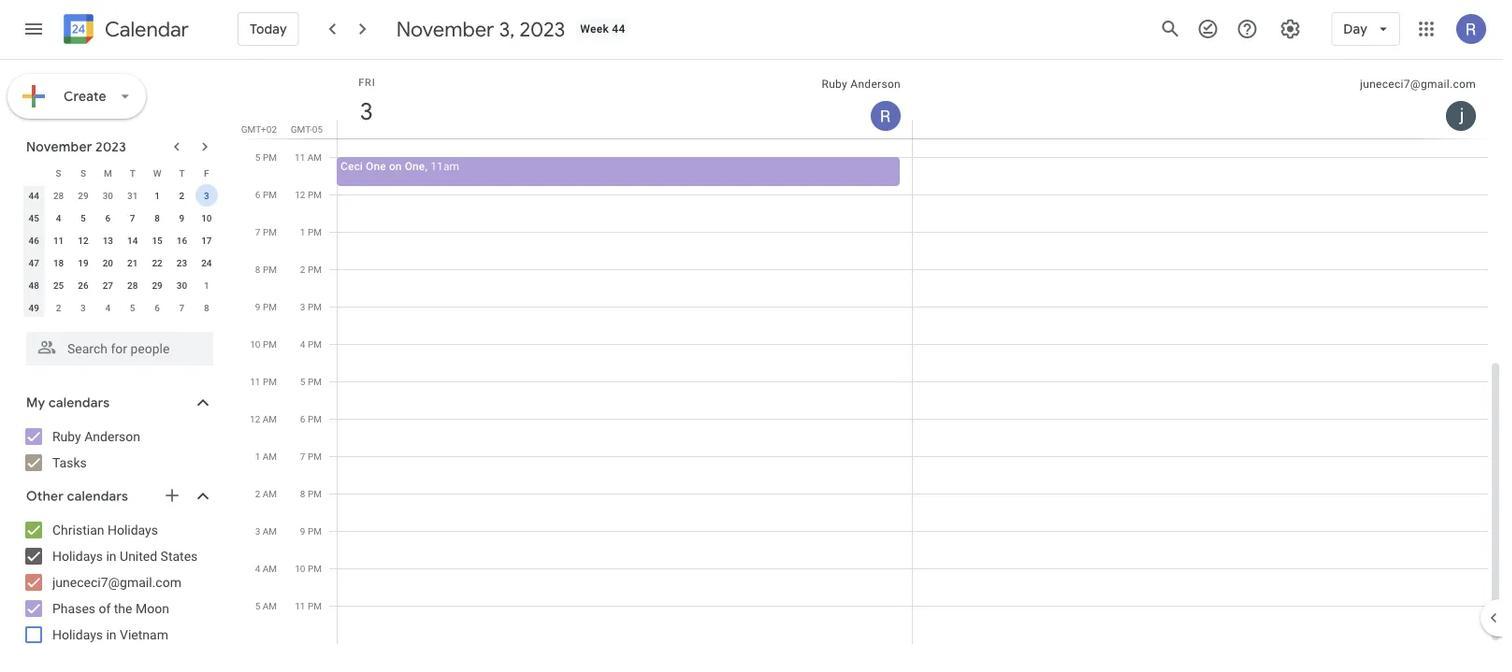 Task type: vqa. For each thing, say whether or not it's contained in the screenshot.
6
yes



Task type: locate. For each thing, give the bounding box(es) containing it.
26
[[78, 280, 89, 291]]

one right on
[[405, 159, 425, 173]]

21
[[127, 257, 138, 268]]

holidays
[[108, 522, 158, 538], [52, 549, 103, 564], [52, 627, 103, 643]]

my calendars list
[[4, 422, 232, 478]]

0 horizontal spatial 5 pm
[[255, 152, 277, 163]]

6 right 12 am
[[300, 413, 305, 425]]

2 vertical spatial holidays
[[52, 627, 103, 643]]

0 vertical spatial 30
[[103, 190, 113, 201]]

30
[[103, 190, 113, 201], [177, 280, 187, 291]]

10 up 17
[[201, 212, 212, 224]]

0 vertical spatial 6 pm
[[255, 189, 277, 200]]

Search for people text field
[[37, 332, 202, 366]]

ceci one on one , 11am
[[340, 159, 459, 173]]

8 pm
[[255, 264, 277, 275], [300, 488, 322, 499]]

1 horizontal spatial anderson
[[851, 78, 901, 91]]

junececi7@gmail.com inside column header
[[1360, 78, 1476, 91]]

10 pm left 4 pm
[[250, 339, 277, 350]]

1 down 24 element
[[204, 280, 209, 291]]

44 right week
[[612, 22, 625, 36]]

0 horizontal spatial anderson
[[84, 429, 140, 444]]

pm left 1 pm
[[263, 226, 277, 238]]

am
[[308, 152, 322, 163], [263, 413, 277, 425], [263, 451, 277, 462], [263, 488, 277, 499], [263, 526, 277, 537], [263, 563, 277, 574], [263, 601, 277, 612]]

3 down the 26 "element"
[[81, 302, 86, 313]]

pm right 4 am
[[308, 563, 322, 574]]

3 for 3 pm
[[300, 301, 305, 312]]

am up 2 am
[[263, 451, 277, 462]]

junececi7@gmail.com
[[1360, 78, 1476, 91], [52, 575, 181, 590]]

1 vertical spatial 6 pm
[[300, 413, 322, 425]]

0 horizontal spatial ruby anderson
[[52, 429, 140, 444]]

1 vertical spatial 28
[[127, 280, 138, 291]]

30 down "m"
[[103, 190, 113, 201]]

settings menu image
[[1279, 18, 1301, 40]]

3 inside cell
[[204, 190, 209, 201]]

30 element
[[171, 274, 193, 297]]

1 vertical spatial 8 pm
[[300, 488, 322, 499]]

0 vertical spatial 2023
[[520, 16, 565, 42]]

7 down october 31 element
[[130, 212, 135, 224]]

4 down 27 element
[[105, 302, 111, 313]]

one left on
[[366, 159, 386, 173]]

row group
[[22, 184, 219, 319]]

2 vertical spatial 10
[[295, 563, 305, 574]]

10 element
[[195, 207, 218, 229]]

pm
[[263, 152, 277, 163], [263, 189, 277, 200], [308, 189, 322, 200], [263, 226, 277, 238], [308, 226, 322, 238], [263, 264, 277, 275], [308, 264, 322, 275], [263, 301, 277, 312], [308, 301, 322, 312], [263, 339, 277, 350], [308, 339, 322, 350], [263, 376, 277, 387], [308, 376, 322, 387], [308, 413, 322, 425], [308, 451, 322, 462], [308, 488, 322, 499], [308, 526, 322, 537], [308, 563, 322, 574], [308, 601, 322, 612]]

0 horizontal spatial 29
[[78, 190, 89, 201]]

2 horizontal spatial 9
[[300, 526, 305, 537]]

48
[[29, 280, 39, 291]]

1 horizontal spatial 9
[[255, 301, 260, 312]]

3 inside the fri 3
[[359, 96, 372, 127]]

2 left 3 cell
[[179, 190, 185, 201]]

in
[[106, 549, 117, 564], [106, 627, 117, 643]]

2 one from the left
[[405, 159, 425, 173]]

calendar element
[[60, 10, 189, 51]]

1 vertical spatial 29
[[152, 280, 163, 291]]

today button
[[238, 7, 299, 51]]

2 down 25 element
[[56, 302, 61, 313]]

8 pm right 2 am
[[300, 488, 322, 499]]

calendar
[[105, 16, 189, 43]]

12 am
[[250, 413, 277, 425]]

states
[[161, 549, 198, 564]]

16 element
[[171, 229, 193, 252]]

row containing 44
[[22, 184, 219, 207]]

calendars for my calendars
[[49, 395, 110, 412]]

14 element
[[121, 229, 144, 252]]

30 for october 30 element on the left of page
[[103, 190, 113, 201]]

0 horizontal spatial november
[[26, 138, 92, 155]]

5 pm
[[255, 152, 277, 163], [300, 376, 322, 387]]

in down phases of the moon
[[106, 627, 117, 643]]

11 element
[[47, 229, 70, 252]]

am for 5 am
[[263, 601, 277, 612]]

9 up "16" element
[[179, 212, 185, 224]]

2 vertical spatial 12
[[250, 413, 260, 425]]

2 for 2 am
[[255, 488, 260, 499]]

am up 4 am
[[263, 526, 277, 537]]

29 element
[[146, 274, 168, 297]]

12 down the 11 am
[[295, 189, 305, 200]]

am up 1 am
[[263, 413, 277, 425]]

28 element
[[121, 274, 144, 297]]

1 vertical spatial 30
[[177, 280, 187, 291]]

0 vertical spatial in
[[106, 549, 117, 564]]

row group inside the 'november 2023' grid
[[22, 184, 219, 319]]

17 element
[[195, 229, 218, 252]]

3 grid
[[239, 0, 1503, 644]]

holidays in united states
[[52, 549, 198, 564]]

3 down fri
[[359, 96, 372, 127]]

0 vertical spatial calendars
[[49, 395, 110, 412]]

s up october 28 "element"
[[56, 167, 61, 179]]

cell
[[337, 0, 913, 644], [913, 0, 1488, 644]]

am up 5 am
[[263, 563, 277, 574]]

16
[[177, 235, 187, 246]]

12 inside row
[[78, 235, 89, 246]]

ruby inside 3 column header
[[822, 78, 848, 91]]

1 for 1 am
[[255, 451, 260, 462]]

11
[[295, 152, 305, 163], [53, 235, 64, 246], [250, 376, 260, 387], [295, 601, 305, 612]]

15
[[152, 235, 163, 246]]

friday, november 3 element
[[345, 90, 388, 133]]

23
[[177, 257, 187, 268]]

december 2 element
[[47, 297, 70, 319]]

6 down the 29 element
[[155, 302, 160, 313]]

0 vertical spatial 9 pm
[[255, 301, 277, 312]]

1 horizontal spatial 9 pm
[[300, 526, 322, 537]]

10 right 4 am
[[295, 563, 305, 574]]

0 vertical spatial 28
[[53, 190, 64, 201]]

19
[[78, 257, 89, 268]]

1 s from the left
[[56, 167, 61, 179]]

other calendars button
[[4, 482, 232, 512]]

1 vertical spatial 44
[[29, 190, 39, 201]]

0 horizontal spatial 12
[[78, 235, 89, 246]]

0 horizontal spatial 44
[[29, 190, 39, 201]]

pm right 2 am
[[308, 488, 322, 499]]

28 down 21
[[127, 280, 138, 291]]

9 pm
[[255, 301, 277, 312], [300, 526, 322, 537]]

5 pm down 4 pm
[[300, 376, 322, 387]]

fri 3
[[358, 76, 376, 127]]

0 horizontal spatial 28
[[53, 190, 64, 201]]

0 horizontal spatial 11 pm
[[250, 376, 277, 387]]

holidays up united
[[108, 522, 158, 538]]

in down christian holidays
[[106, 549, 117, 564]]

10 left 4 pm
[[250, 339, 260, 350]]

27
[[103, 280, 113, 291]]

s
[[56, 167, 61, 179], [80, 167, 86, 179]]

4 up 11 element at the left top of the page
[[56, 212, 61, 224]]

december 1 element
[[195, 274, 218, 297]]

0 horizontal spatial t
[[130, 167, 135, 179]]

30 down 23
[[177, 280, 187, 291]]

10 pm right 4 am
[[295, 563, 322, 574]]

1 horizontal spatial ruby
[[822, 78, 848, 91]]

12 up 19
[[78, 235, 89, 246]]

0 horizontal spatial one
[[366, 159, 386, 173]]

row group containing 44
[[22, 184, 219, 319]]

december 4 element
[[97, 297, 119, 319]]

2023
[[520, 16, 565, 42], [95, 138, 126, 155]]

12 for 12 am
[[250, 413, 260, 425]]

1 vertical spatial anderson
[[84, 429, 140, 444]]

am down 4 am
[[263, 601, 277, 612]]

0 vertical spatial 8 pm
[[255, 264, 277, 275]]

holidays down phases
[[52, 627, 103, 643]]

1 vertical spatial ruby
[[52, 429, 81, 444]]

31
[[127, 190, 138, 201]]

2
[[179, 190, 185, 201], [300, 264, 305, 275], [56, 302, 61, 313], [255, 488, 260, 499]]

1 horizontal spatial t
[[179, 167, 185, 179]]

am for 2 am
[[263, 488, 277, 499]]

holidays for united
[[52, 549, 103, 564]]

0 vertical spatial 10
[[201, 212, 212, 224]]

1 cell from the left
[[337, 0, 913, 644]]

12 pm
[[295, 189, 322, 200]]

10 inside row
[[201, 212, 212, 224]]

9 pm right 3 am
[[300, 526, 322, 537]]

5 pm down gmt+02 at the left top of the page
[[255, 152, 277, 163]]

one
[[366, 159, 386, 173], [405, 159, 425, 173]]

0 vertical spatial anderson
[[851, 78, 901, 91]]

october 28 element
[[47, 184, 70, 207]]

11am
[[430, 159, 459, 173]]

6 inside "december 6" element
[[155, 302, 160, 313]]

holidays in vietnam
[[52, 627, 168, 643]]

2 in from the top
[[106, 627, 117, 643]]

junececi7@gmail.com up phases of the moon
[[52, 575, 181, 590]]

28 for 28 element
[[127, 280, 138, 291]]

calendars
[[49, 395, 110, 412], [67, 488, 128, 505]]

am down 1 am
[[263, 488, 277, 499]]

2 for 2 pm
[[300, 264, 305, 275]]

5 am
[[255, 601, 277, 612]]

row containing 46
[[22, 229, 219, 252]]

pm left 3 pm at the top left
[[263, 301, 277, 312]]

1 horizontal spatial november
[[396, 16, 494, 42]]

29 right october 28 "element"
[[78, 190, 89, 201]]

5
[[255, 152, 260, 163], [81, 212, 86, 224], [130, 302, 135, 313], [300, 376, 305, 387], [255, 601, 260, 612]]

10
[[201, 212, 212, 224], [250, 339, 260, 350], [295, 563, 305, 574]]

5 down 4 pm
[[300, 376, 305, 387]]

1 vertical spatial in
[[106, 627, 117, 643]]

20
[[103, 257, 113, 268]]

6 left 12 pm
[[255, 189, 260, 200]]

other calendars
[[26, 488, 128, 505]]

1 horizontal spatial s
[[80, 167, 86, 179]]

1 horizontal spatial 2023
[[520, 16, 565, 42]]

1 in from the top
[[106, 549, 117, 564]]

4 down 3 pm at the top left
[[300, 339, 305, 350]]

junececi7@gmail.com down day dropdown button
[[1360, 78, 1476, 91]]

1 horizontal spatial 5 pm
[[300, 376, 322, 387]]

2 cell from the left
[[913, 0, 1488, 644]]

in for united
[[106, 549, 117, 564]]

2 up 3 pm at the top left
[[300, 264, 305, 275]]

ruby anderson inside 'my calendars' list
[[52, 429, 140, 444]]

1 horizontal spatial junececi7@gmail.com
[[1360, 78, 1476, 91]]

29 down 22
[[152, 280, 163, 291]]

1 horizontal spatial 11 pm
[[295, 601, 322, 612]]

moon
[[136, 601, 169, 616]]

8
[[155, 212, 160, 224], [255, 264, 260, 275], [204, 302, 209, 313], [300, 488, 305, 499]]

1 horizontal spatial 30
[[177, 280, 187, 291]]

1 vertical spatial ruby anderson
[[52, 429, 140, 444]]

holidays for vietnam
[[52, 627, 103, 643]]

2023 right 3,
[[520, 16, 565, 42]]

11 pm up 12 am
[[250, 376, 277, 387]]

28 inside "element"
[[53, 190, 64, 201]]

november
[[396, 16, 494, 42], [26, 138, 92, 155]]

0 horizontal spatial ruby
[[52, 429, 81, 444]]

november up october 28 "element"
[[26, 138, 92, 155]]

am for 3 am
[[263, 526, 277, 537]]

1 horizontal spatial one
[[405, 159, 425, 173]]

ruby
[[822, 78, 848, 91], [52, 429, 81, 444]]

0 vertical spatial 44
[[612, 22, 625, 36]]

0 vertical spatial ruby
[[822, 78, 848, 91]]

1 vertical spatial november
[[26, 138, 92, 155]]

0 vertical spatial 12
[[295, 189, 305, 200]]

0 vertical spatial 10 pm
[[250, 339, 277, 350]]

am down 05
[[308, 152, 322, 163]]

28
[[53, 190, 64, 201], [127, 280, 138, 291]]

my calendars
[[26, 395, 110, 412]]

7 pm
[[255, 226, 277, 238], [300, 451, 322, 462]]

my calendars button
[[4, 388, 232, 418]]

0 horizontal spatial 10
[[201, 212, 212, 224]]

2 pm
[[300, 264, 322, 275]]

christian holidays
[[52, 522, 158, 538]]

row containing 45
[[22, 207, 219, 229]]

calendars up christian holidays
[[67, 488, 128, 505]]

20 element
[[97, 252, 119, 274]]

0 vertical spatial 9
[[179, 212, 185, 224]]

13
[[103, 235, 113, 246]]

1 down 12 pm
[[300, 226, 305, 238]]

3
[[359, 96, 372, 127], [204, 190, 209, 201], [300, 301, 305, 312], [81, 302, 86, 313], [255, 526, 260, 537]]

2023 up "m"
[[95, 138, 126, 155]]

12 up 1 am
[[250, 413, 260, 425]]

25 element
[[47, 274, 70, 297]]

2 down 1 am
[[255, 488, 260, 499]]

november left 3,
[[396, 16, 494, 42]]

calendars inside dropdown button
[[67, 488, 128, 505]]

0 vertical spatial november
[[396, 16, 494, 42]]

0 horizontal spatial 2023
[[95, 138, 126, 155]]

11 up 18
[[53, 235, 64, 246]]

united
[[120, 549, 157, 564]]

0 horizontal spatial 30
[[103, 190, 113, 201]]

pm right 12 am
[[308, 413, 322, 425]]

6 pm right 12 am
[[300, 413, 322, 425]]

1 horizontal spatial 12
[[250, 413, 260, 425]]

calendars right my
[[49, 395, 110, 412]]

1 horizontal spatial 7 pm
[[300, 451, 322, 462]]

1 t from the left
[[130, 167, 135, 179]]

christian
[[52, 522, 104, 538]]

0 horizontal spatial s
[[56, 167, 61, 179]]

phases
[[52, 601, 95, 616]]

12
[[295, 189, 305, 200], [78, 235, 89, 246], [250, 413, 260, 425]]

row
[[329, 0, 1488, 644], [22, 162, 219, 184], [22, 184, 219, 207], [22, 207, 219, 229], [22, 229, 219, 252], [22, 252, 219, 274], [22, 274, 219, 297], [22, 297, 219, 319]]

28 left october 29 element
[[53, 190, 64, 201]]

6 pm
[[255, 189, 277, 200], [300, 413, 322, 425]]

7 pm left 1 pm
[[255, 226, 277, 238]]

10 pm
[[250, 339, 277, 350], [295, 563, 322, 574]]

my
[[26, 395, 45, 412]]

today
[[250, 21, 287, 37]]

2 horizontal spatial 12
[[295, 189, 305, 200]]

week
[[580, 22, 609, 36]]

1 horizontal spatial 10
[[250, 339, 260, 350]]

9
[[179, 212, 185, 224], [255, 301, 260, 312], [300, 526, 305, 537]]

3 up 4 am
[[255, 526, 260, 537]]

1 horizontal spatial 29
[[152, 280, 163, 291]]

0 vertical spatial 7 pm
[[255, 226, 277, 238]]

pm left 4 pm
[[263, 339, 277, 350]]

1 vertical spatial 9 pm
[[300, 526, 322, 537]]

the
[[114, 601, 132, 616]]

49
[[29, 302, 39, 313]]

0 vertical spatial junececi7@gmail.com
[[1360, 78, 1476, 91]]

t
[[130, 167, 135, 179], [179, 167, 185, 179]]

3 down 2 pm
[[300, 301, 305, 312]]

1 vertical spatial 12
[[78, 235, 89, 246]]

23 element
[[171, 252, 193, 274]]

6 pm left 12 pm
[[255, 189, 277, 200]]

1 horizontal spatial 28
[[127, 280, 138, 291]]

pm up 1 pm
[[308, 189, 322, 200]]

7 pm right 1 am
[[300, 451, 322, 462]]

1 vertical spatial 7 pm
[[300, 451, 322, 462]]

0 horizontal spatial 9
[[179, 212, 185, 224]]

0 vertical spatial ruby anderson
[[822, 78, 901, 91]]

s up october 29 element
[[80, 167, 86, 179]]

1 vertical spatial holidays
[[52, 549, 103, 564]]

1 am
[[255, 451, 277, 462]]

None search field
[[0, 325, 232, 366]]

1 for 1 pm
[[300, 226, 305, 238]]

row containing 48
[[22, 274, 219, 297]]

0 horizontal spatial junececi7@gmail.com
[[52, 575, 181, 590]]

25
[[53, 280, 64, 291]]

11 pm right 5 am
[[295, 601, 322, 612]]

1 vertical spatial calendars
[[67, 488, 128, 505]]

1 vertical spatial 2023
[[95, 138, 126, 155]]

ruby anderson
[[822, 78, 901, 91], [52, 429, 140, 444]]

4 for 4 pm
[[300, 339, 305, 350]]

1 horizontal spatial ruby anderson
[[822, 78, 901, 91]]

1 horizontal spatial 10 pm
[[295, 563, 322, 574]]

3 down the f
[[204, 190, 209, 201]]

0 vertical spatial 29
[[78, 190, 89, 201]]

0 vertical spatial 11 pm
[[250, 376, 277, 387]]

1 vertical spatial 5 pm
[[300, 376, 322, 387]]

1 horizontal spatial 6 pm
[[300, 413, 322, 425]]

5 down 28 element
[[130, 302, 135, 313]]

t up 31
[[130, 167, 135, 179]]

f
[[204, 167, 209, 179]]

holidays down christian
[[52, 549, 103, 564]]

1 vertical spatial junececi7@gmail.com
[[52, 575, 181, 590]]

column header
[[22, 162, 46, 184]]

anderson
[[851, 78, 901, 91], [84, 429, 140, 444]]

1 for december 1 element
[[204, 280, 209, 291]]

11 right 5 am
[[295, 601, 305, 612]]

2 t from the left
[[179, 167, 185, 179]]

1 down 12 am
[[255, 451, 260, 462]]

1
[[155, 190, 160, 201], [300, 226, 305, 238], [204, 280, 209, 291], [255, 451, 260, 462]]

1 vertical spatial 11 pm
[[295, 601, 322, 612]]

0 horizontal spatial 6 pm
[[255, 189, 277, 200]]

calendars inside dropdown button
[[49, 395, 110, 412]]

am for 4 am
[[263, 563, 277, 574]]

2 horizontal spatial 10
[[295, 563, 305, 574]]

1 vertical spatial 9
[[255, 301, 260, 312]]



Task type: describe. For each thing, give the bounding box(es) containing it.
december 5 element
[[121, 297, 144, 319]]

6 up the 13 element in the top left of the page
[[105, 212, 111, 224]]

9 inside the 'november 2023' grid
[[179, 212, 185, 224]]

7 right 1 am
[[300, 451, 305, 462]]

46
[[29, 235, 39, 246]]

am for 12 am
[[263, 413, 277, 425]]

ceci
[[340, 159, 363, 173]]

1 down w
[[155, 190, 160, 201]]

2 am
[[255, 488, 277, 499]]

create
[[64, 88, 107, 105]]

0 horizontal spatial 8 pm
[[255, 264, 277, 275]]

3 am
[[255, 526, 277, 537]]

pm left 2 pm
[[263, 264, 277, 275]]

24
[[201, 257, 212, 268]]

fri
[[358, 76, 376, 88]]

junececi7@gmail.com inside other calendars list
[[52, 575, 181, 590]]

row containing s
[[22, 162, 219, 184]]

24 element
[[195, 252, 218, 274]]

3 for december 3 element
[[81, 302, 86, 313]]

row containing 47
[[22, 252, 219, 274]]

14
[[127, 235, 138, 246]]

am for 1 am
[[263, 451, 277, 462]]

05
[[312, 123, 323, 135]]

18
[[53, 257, 64, 268]]

pm left 12 pm
[[263, 189, 277, 200]]

15 element
[[146, 229, 168, 252]]

27 element
[[97, 274, 119, 297]]

november 2023
[[26, 138, 126, 155]]

12 for 12
[[78, 235, 89, 246]]

pm up 3 pm at the top left
[[308, 264, 322, 275]]

add other calendars image
[[163, 486, 181, 505]]

gmt+02
[[241, 123, 277, 135]]

other
[[26, 488, 64, 505]]

0 horizontal spatial 10 pm
[[250, 339, 277, 350]]

3 cell
[[194, 184, 219, 207]]

28 for october 28 "element"
[[53, 190, 64, 201]]

m
[[104, 167, 112, 179]]

gmt-
[[291, 123, 312, 135]]

anderson inside 3 column header
[[851, 78, 901, 91]]

row containing ceci one on one
[[329, 0, 1488, 644]]

pm right 3 am
[[308, 526, 322, 537]]

main drawer image
[[22, 18, 45, 40]]

29 for october 29 element
[[78, 190, 89, 201]]

22 element
[[146, 252, 168, 274]]

2 for december 2 element
[[56, 302, 61, 313]]

junececi7@gmail.com column header
[[912, 60, 1488, 138]]

8 down december 1 element
[[204, 302, 209, 313]]

pm down 4 pm
[[308, 376, 322, 387]]

row containing 49
[[22, 297, 219, 319]]

11 down gmt-
[[295, 152, 305, 163]]

other calendars list
[[4, 515, 232, 645]]

tasks
[[52, 455, 87, 470]]

26 element
[[72, 274, 94, 297]]

8 up 15 element
[[155, 212, 160, 224]]

pm up 12 am
[[263, 376, 277, 387]]

3 column header
[[337, 60, 913, 138]]

0 vertical spatial 5 pm
[[255, 152, 277, 163]]

column header inside the 'november 2023' grid
[[22, 162, 46, 184]]

cell containing ceci one on one
[[337, 0, 913, 644]]

december 7 element
[[171, 297, 193, 319]]

pm down gmt+02 at the left top of the page
[[263, 152, 277, 163]]

ruby inside 'my calendars' list
[[52, 429, 81, 444]]

pm right 5 am
[[308, 601, 322, 612]]

11 up 12 am
[[250, 376, 260, 387]]

8 right 24 element
[[255, 264, 260, 275]]

3,
[[499, 16, 515, 42]]

3 pm
[[300, 301, 322, 312]]

1 vertical spatial 10
[[250, 339, 260, 350]]

in for vietnam
[[106, 627, 117, 643]]

gmt-05
[[291, 123, 323, 135]]

december 6 element
[[146, 297, 168, 319]]

calendars for other calendars
[[67, 488, 128, 505]]

,
[[425, 159, 428, 173]]

12 element
[[72, 229, 94, 252]]

11 inside row
[[53, 235, 64, 246]]

day button
[[1331, 7, 1400, 51]]

8 right 2 am
[[300, 488, 305, 499]]

19 element
[[72, 252, 94, 274]]

2 s from the left
[[80, 167, 86, 179]]

november for november 2023
[[26, 138, 92, 155]]

calendar heading
[[101, 16, 189, 43]]

4 for 4 am
[[255, 563, 260, 574]]

0 horizontal spatial 9 pm
[[255, 301, 277, 312]]

pm down 2 pm
[[308, 301, 322, 312]]

phases of the moon
[[52, 601, 169, 616]]

create button
[[7, 74, 146, 119]]

of
[[99, 601, 111, 616]]

october 29 element
[[72, 184, 94, 207]]

am for 11 am
[[308, 152, 322, 163]]

11 am
[[295, 152, 322, 163]]

44 inside row
[[29, 190, 39, 201]]

1 vertical spatial 10 pm
[[295, 563, 322, 574]]

vietnam
[[120, 627, 168, 643]]

november for november 3, 2023
[[396, 16, 494, 42]]

october 30 element
[[97, 184, 119, 207]]

anderson inside 'my calendars' list
[[84, 429, 140, 444]]

5 down 4 am
[[255, 601, 260, 612]]

45
[[29, 212, 39, 224]]

november 3, 2023
[[396, 16, 565, 42]]

5 up the 12 element
[[81, 212, 86, 224]]

3 for 3 am
[[255, 526, 260, 537]]

30 for 30 element
[[177, 280, 187, 291]]

1 horizontal spatial 44
[[612, 22, 625, 36]]

pm down 3 pm at the top left
[[308, 339, 322, 350]]

november 2023 grid
[[18, 162, 219, 319]]

29 for the 29 element
[[152, 280, 163, 291]]

pm up 2 pm
[[308, 226, 322, 238]]

4 am
[[255, 563, 277, 574]]

2 vertical spatial 9
[[300, 526, 305, 537]]

4 for "december 4" element
[[105, 302, 111, 313]]

ruby anderson inside 3 column header
[[822, 78, 901, 91]]

pm right 1 am
[[308, 451, 322, 462]]

october 31 element
[[121, 184, 144, 207]]

on
[[389, 159, 402, 173]]

22
[[152, 257, 163, 268]]

w
[[153, 167, 161, 179]]

17
[[201, 235, 212, 246]]

1 pm
[[300, 226, 322, 238]]

18 element
[[47, 252, 70, 274]]

21 element
[[121, 252, 144, 274]]

december 8 element
[[195, 297, 218, 319]]

1 one from the left
[[366, 159, 386, 173]]

0 vertical spatial holidays
[[108, 522, 158, 538]]

december 3 element
[[72, 297, 94, 319]]

12 for 12 pm
[[295, 189, 305, 200]]

5 down gmt+02 at the left top of the page
[[255, 152, 260, 163]]

week 44
[[580, 22, 625, 36]]

47
[[29, 257, 39, 268]]

7 right 17 element
[[255, 226, 260, 238]]

0 horizontal spatial 7 pm
[[255, 226, 277, 238]]

day
[[1343, 21, 1368, 37]]

4 pm
[[300, 339, 322, 350]]

1 horizontal spatial 8 pm
[[300, 488, 322, 499]]

7 down 30 element
[[179, 302, 185, 313]]

13 element
[[97, 229, 119, 252]]



